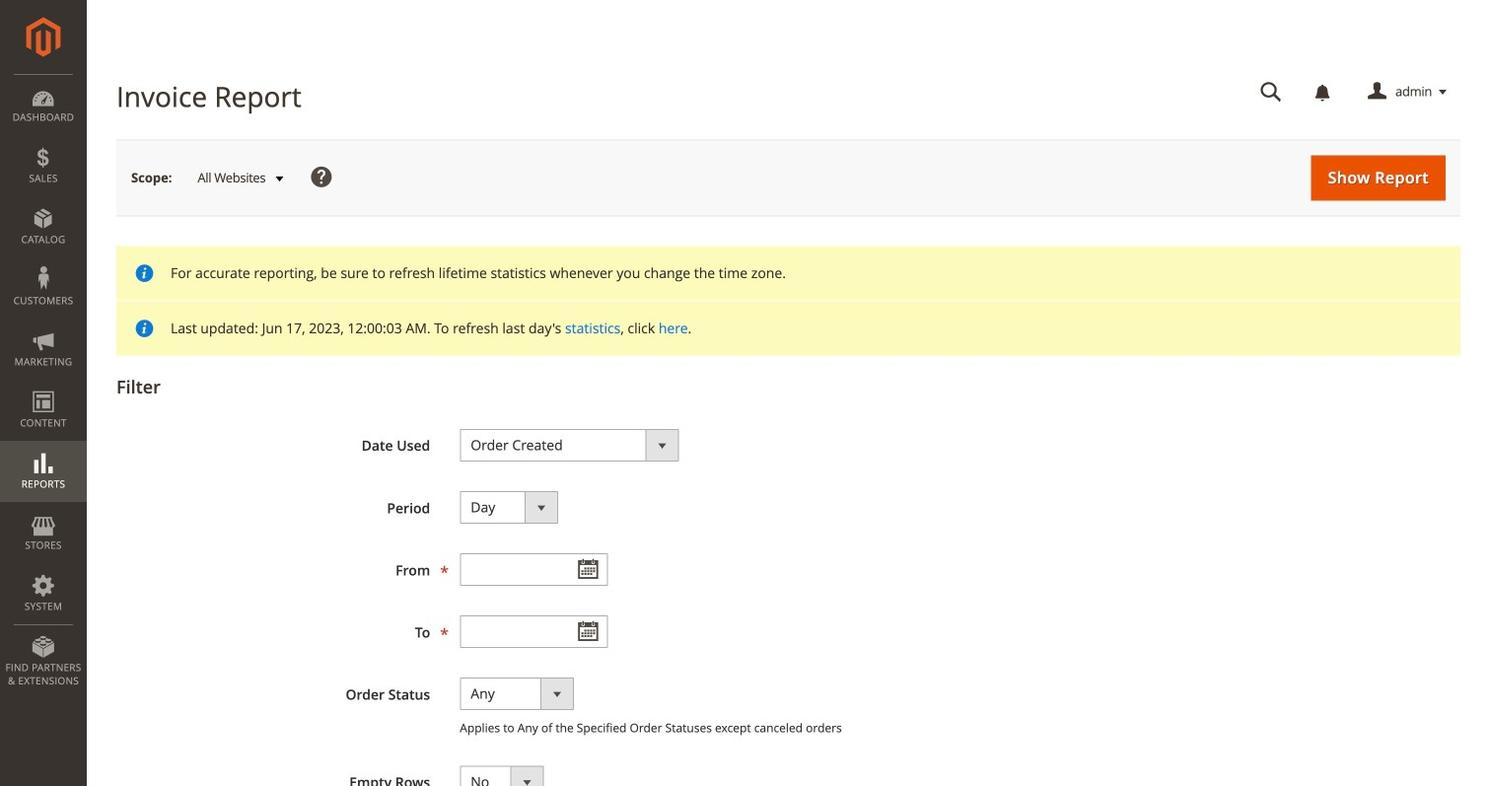 Task type: locate. For each thing, give the bounding box(es) containing it.
None text field
[[1247, 75, 1297, 110]]

magento admin panel image
[[26, 17, 61, 57]]

None text field
[[460, 554, 608, 586], [460, 616, 608, 648], [460, 554, 608, 586], [460, 616, 608, 648]]

menu bar
[[0, 74, 87, 698]]



Task type: vqa. For each thing, say whether or not it's contained in the screenshot.
text box
yes



